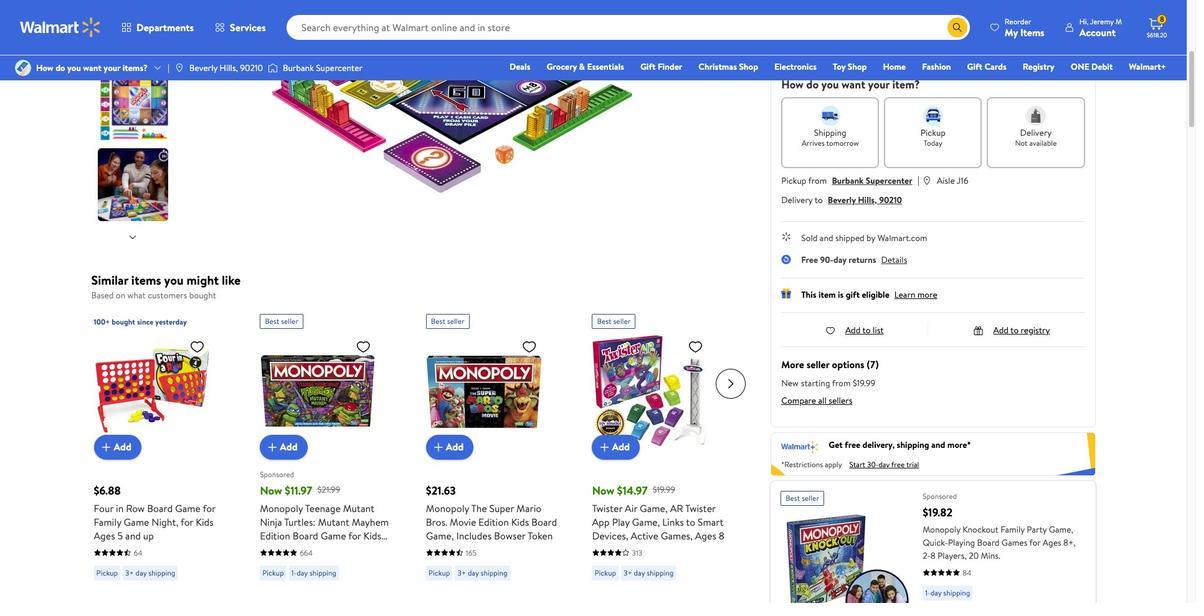 Task type: vqa. For each thing, say whether or not it's contained in the screenshot.
48oz,
no



Task type: describe. For each thing, give the bounding box(es) containing it.
you for how do you want your items?
[[67, 62, 81, 74]]

to for list
[[863, 324, 871, 337]]

j16
[[957, 175, 969, 187]]

 image for beverly
[[174, 63, 184, 73]]

party
[[1027, 523, 1047, 536]]

deals link
[[504, 60, 536, 74]]

add for $21.63
[[446, 440, 464, 454]]

gift finder
[[641, 60, 683, 73]]

Search search field
[[286, 15, 970, 40]]

more
[[782, 358, 805, 371]]

add for $6.88
[[114, 440, 132, 454]]

aisle j16
[[937, 175, 969, 187]]

shipping for now
[[647, 567, 674, 578]]

 image for how
[[15, 60, 31, 76]]

bros.
[[426, 515, 448, 529]]

sponsored $19.82 monopoly knockout family party game, quick-playing board games for ages 8+, 2-8 players, 20 mins.
[[923, 491, 1076, 562]]

add to cart image for $21.63
[[431, 440, 446, 455]]

christmas
[[699, 60, 737, 73]]

bought inside the similar items you might like based on what customers bought
[[189, 289, 216, 302]]

game, inside $21.63 monopoly the super mario bros. movie edition kids board game, includes bowser token
[[426, 529, 454, 543]]

jeremy
[[1091, 16, 1114, 26]]

1 horizontal spatial game
[[175, 501, 201, 515]]

Walmart Site-Wide search field
[[286, 15, 970, 40]]

like
[[222, 272, 241, 289]]

hi,
[[1080, 16, 1089, 26]]

how do you want your items?
[[36, 62, 148, 74]]

toy
[[833, 60, 846, 73]]

ages inside now $14.97 $19.99 twister air game, ar twister app play game, links to smart devices, active games, ages 8
[[695, 529, 717, 543]]

*restrictions
[[782, 459, 823, 470]]

ages inside $6.88 four in row board game for family game night, for kids ages 5 and up
[[94, 529, 115, 543]]

0 horizontal spatial beverly
[[189, 62, 218, 74]]

game, right air
[[640, 501, 668, 515]]

100+ bought since yesterday
[[94, 316, 187, 327]]

departments
[[136, 21, 194, 34]]

$19.99 inside more seller options (7) new starting from $19.99 compare all sellers
[[853, 377, 876, 390]]

next slide for similar items you might like list image
[[716, 369, 746, 399]]

2-
[[923, 550, 931, 562]]

supercenter inside pickup from burbank supercenter |
[[866, 175, 913, 187]]

family inside the "sponsored $19.82 monopoly knockout family party game, quick-playing board games for ages 8+, 2-8 players, 20 mins."
[[1001, 523, 1025, 536]]

links
[[663, 515, 684, 529]]

options
[[832, 358, 865, 371]]

add to favorites list, twister air game, ar twister app play game, links to smart devices, active games, ages 8 image
[[688, 339, 703, 354]]

board inside the "sponsored $19.82 monopoly knockout family party game, quick-playing board games for ages 8+, 2-8 players, 20 mins."
[[978, 536, 1000, 549]]

cards
[[985, 60, 1007, 73]]

registry
[[1023, 60, 1055, 73]]

toy shop link
[[828, 60, 873, 74]]

gift cards
[[968, 60, 1007, 73]]

0 horizontal spatial 90210
[[240, 62, 263, 74]]

ages inside the "sponsored $19.82 monopoly knockout family party game, quick-playing board games for ages 8+, 2-8 players, 20 mins."
[[1043, 536, 1062, 549]]

$21.63
[[426, 483, 456, 498]]

walmart+
[[1130, 60, 1167, 73]]

edition inside $21.63 monopoly the super mario bros. movie edition kids board game, includes bowser token
[[479, 515, 509, 529]]

might
[[187, 272, 219, 289]]

fashion link
[[917, 60, 957, 74]]

game, right play
[[632, 515, 660, 529]]

air
[[625, 501, 638, 515]]

four in row board game for family game night, for kids ages 5 and up image
[[94, 334, 210, 450]]

how for how do you want your item?
[[782, 77, 804, 92]]

to for registry
[[1011, 324, 1019, 337]]

shipping
[[814, 127, 847, 139]]

movie
[[450, 515, 476, 529]]

four
[[94, 501, 114, 515]]

best inside $19.82 group
[[786, 493, 800, 503]]

your for item?
[[868, 77, 890, 92]]

details
[[882, 254, 908, 266]]

walmart image
[[20, 17, 101, 37]]

add to list button
[[826, 324, 884, 337]]

20
[[969, 550, 979, 562]]

$6.88
[[94, 483, 121, 498]]

aisle
[[937, 175, 955, 187]]

3 3+ day shipping from the left
[[624, 567, 674, 578]]

one debit
[[1071, 60, 1113, 73]]

3+ day shipping for $21.63
[[458, 567, 508, 578]]

$19.99 inside now $14.97 $19.99 twister air game, ar twister app play game, links to smart devices, active games, ages 8
[[653, 484, 676, 496]]

$618.20
[[1147, 31, 1168, 39]]

8 inside sponsored now $11.97 $21.99 monopoly teenage mutant ninja turtles: mutant mayhem edition board game for kids ages 8
[[284, 543, 289, 556]]

up to sixty percent off deals. shop now. image
[[782, 36, 1085, 64]]

add left list
[[846, 324, 861, 337]]

mayhem
[[352, 515, 389, 529]]

sold
[[802, 232, 818, 244]]

similar items you might like based on what customers bought
[[91, 272, 241, 302]]

token
[[528, 529, 553, 543]]

add to registry
[[994, 324, 1050, 337]]

0 horizontal spatial supercenter
[[316, 62, 363, 74]]

you for how do you want your item?
[[822, 77, 839, 92]]

free
[[802, 254, 818, 266]]

finder
[[658, 60, 683, 73]]

shop for christmas shop
[[739, 60, 759, 73]]

game inside sponsored now $11.97 $21.99 monopoly teenage mutant ninja turtles: mutant mayhem edition board game for kids ages 8
[[321, 529, 346, 543]]

1 horizontal spatial 90210
[[880, 194, 903, 206]]

add for now
[[612, 440, 630, 454]]

3+ day shipping for $6.88
[[125, 567, 175, 578]]

the
[[471, 501, 487, 515]]

devices,
[[592, 529, 629, 543]]

best for sponsored
[[265, 316, 279, 326]]

add to favorites list, four in row board game for family game night, for kids ages 5 and up image
[[190, 339, 205, 354]]

is
[[838, 289, 844, 301]]

burbank inside pickup from burbank supercenter |
[[832, 175, 864, 187]]

product group containing $6.88
[[94, 309, 233, 586]]

start
[[850, 459, 866, 470]]

gifting made easy image
[[782, 289, 792, 299]]

add button for $21.63
[[426, 435, 474, 460]]

8 $618.20
[[1147, 14, 1168, 39]]

add to cart image
[[99, 440, 114, 455]]

sponsored now $11.97 $21.99 monopoly teenage mutant ninja turtles: mutant mayhem edition board game for kids ages 8
[[260, 469, 389, 556]]

items
[[131, 272, 161, 289]]

mutant right teenage
[[343, 501, 375, 515]]

tomorrow
[[827, 138, 859, 148]]

monopoly chance board game, fast-paced monopoly game, 20 min. average, ages 8+ - image 4 of 13 image
[[98, 68, 170, 141]]

day down the 313
[[634, 567, 645, 578]]

1 horizontal spatial free
[[892, 459, 905, 470]]

services button
[[204, 12, 277, 42]]

mutant down the "$21.99"
[[318, 515, 350, 529]]

3+ for $21.63
[[458, 567, 466, 578]]

eligible
[[862, 289, 890, 301]]

best seller for sponsored
[[265, 316, 299, 326]]

pickup for $6.88
[[96, 567, 118, 578]]

similar
[[91, 272, 128, 289]]

do for how do you want your item?
[[807, 77, 819, 92]]

*restrictions apply
[[782, 459, 842, 470]]

0 vertical spatial |
[[168, 62, 169, 74]]

seller for sponsored
[[281, 316, 299, 326]]

mins.
[[981, 550, 1001, 562]]

intent image for pickup image
[[924, 106, 943, 126]]

this
[[802, 289, 817, 301]]

toy shop
[[833, 60, 867, 73]]

best seller inside $19.82 group
[[786, 493, 820, 503]]

day left returns
[[834, 254, 847, 266]]

delivery not available
[[1016, 127, 1057, 148]]

gift finder link
[[635, 60, 688, 74]]

ar
[[670, 501, 684, 515]]

best for $21.63
[[431, 316, 446, 326]]

playing
[[948, 536, 976, 549]]

0 vertical spatial free
[[845, 439, 861, 451]]

add left registry
[[994, 324, 1009, 337]]

delivery,
[[863, 439, 895, 451]]

arrives
[[802, 138, 825, 148]]

based
[[91, 289, 114, 302]]

gift for gift finder
[[641, 60, 656, 73]]

84
[[963, 568, 972, 578]]

shipping for $21.63
[[481, 567, 508, 578]]

debit
[[1092, 60, 1113, 73]]

registry link
[[1018, 60, 1061, 74]]

shipped
[[836, 232, 865, 244]]

5
[[117, 529, 123, 543]]

intent image for shipping image
[[821, 106, 841, 126]]

want for items?
[[83, 62, 102, 74]]

in
[[116, 501, 124, 515]]

add to favorites list, monopoly the super mario bros. movie edition kids board game, includes bowser token image
[[522, 339, 537, 354]]

0 horizontal spatial game
[[124, 515, 149, 529]]

items
[[1021, 25, 1045, 39]]

sold and shipped by walmart.com
[[802, 232, 928, 244]]

shipping arrives tomorrow
[[802, 127, 859, 148]]

mario
[[517, 501, 542, 515]]

0 horizontal spatial burbank
[[283, 62, 314, 74]]

kids inside sponsored now $11.97 $21.99 monopoly teenage mutant ninja turtles: mutant mayhem edition board game for kids ages 8
[[364, 529, 381, 543]]

how for how do you want your items?
[[36, 62, 53, 74]]



Task type: locate. For each thing, give the bounding box(es) containing it.
3+ day shipping down 64 in the bottom left of the page
[[125, 567, 175, 578]]

1- down 2-
[[926, 588, 931, 598]]

2 3+ day shipping from the left
[[458, 567, 508, 578]]

add up $14.97
[[612, 440, 630, 454]]

add
[[846, 324, 861, 337], [994, 324, 1009, 337], [114, 440, 132, 454], [280, 440, 298, 454], [446, 440, 464, 454], [612, 440, 630, 454]]

available
[[1030, 138, 1057, 148]]

and inside get free delivery, shipping and more* banner
[[932, 439, 946, 451]]

your down home link
[[868, 77, 890, 92]]

0 horizontal spatial $19.99
[[653, 484, 676, 496]]

now inside sponsored now $11.97 $21.99 monopoly teenage mutant ninja turtles: mutant mayhem edition board game for kids ages 8
[[260, 483, 282, 498]]

0 vertical spatial supercenter
[[316, 62, 363, 74]]

to right links
[[686, 515, 696, 529]]

customers
[[148, 289, 187, 302]]

2 shop from the left
[[848, 60, 867, 73]]

sponsored up $11.97
[[260, 469, 294, 480]]

delivery to beverly hills, 90210
[[782, 194, 903, 206]]

best for now
[[597, 316, 612, 326]]

game, up 8+,
[[1049, 523, 1074, 536]]

1- inside product group
[[292, 567, 297, 578]]

1 horizontal spatial twister
[[686, 501, 716, 515]]

sponsored up $19.82 on the bottom of the page
[[923, 491, 957, 502]]

2 3+ from the left
[[458, 567, 466, 578]]

more
[[918, 289, 938, 301]]

1 3+ from the left
[[125, 567, 134, 578]]

0 horizontal spatial delivery
[[782, 194, 813, 206]]

best seller for now
[[597, 316, 631, 326]]

shipping inside banner
[[897, 439, 930, 451]]

monopoly knockout family party game, quick-playing board games for ages 8+, 2-8 players, 20 mins. image
[[781, 511, 913, 603]]

for
[[203, 501, 216, 515], [181, 515, 193, 529], [348, 529, 361, 543], [1030, 536, 1041, 549]]

| left aisle
[[918, 173, 920, 187]]

now inside now $14.97 $19.99 twister air game, ar twister app play game, links to smart devices, active games, ages 8
[[592, 483, 615, 498]]

1 horizontal spatial bought
[[189, 289, 216, 302]]

day down 664
[[297, 567, 308, 578]]

2 now from the left
[[592, 483, 615, 498]]

64
[[134, 548, 142, 558]]

$19.99 down (7)
[[853, 377, 876, 390]]

family up games
[[1001, 523, 1025, 536]]

shipping up trial
[[897, 439, 930, 451]]

now
[[260, 483, 282, 498], [592, 483, 615, 498]]

night,
[[152, 515, 178, 529]]

walmart+ link
[[1124, 60, 1172, 74]]

1 horizontal spatial now
[[592, 483, 615, 498]]

gift for gift cards
[[968, 60, 983, 73]]

2 gift from the left
[[968, 60, 983, 73]]

day down delivery,
[[879, 459, 890, 470]]

learn
[[895, 289, 916, 301]]

monopoly inside the "sponsored $19.82 monopoly knockout family party game, quick-playing board games for ages 8+, 2-8 players, 20 mins."
[[923, 523, 961, 536]]

free left trial
[[892, 459, 905, 470]]

shop right christmas
[[739, 60, 759, 73]]

90-
[[820, 254, 834, 266]]

you
[[67, 62, 81, 74], [822, 77, 839, 92], [164, 272, 184, 289]]

essentials
[[587, 60, 624, 73]]

to inside now $14.97 $19.99 twister air game, ar twister app play game, links to smart devices, active games, ages 8
[[686, 515, 696, 529]]

electronics link
[[769, 60, 823, 74]]

add button up $21.63
[[426, 435, 474, 460]]

3+ down 165
[[458, 567, 466, 578]]

1 vertical spatial supercenter
[[866, 175, 913, 187]]

2 product group from the left
[[260, 309, 399, 586]]

to down pickup from burbank supercenter |
[[815, 194, 823, 206]]

1 twister from the left
[[592, 501, 623, 515]]

delivery
[[1021, 127, 1052, 139], [782, 194, 813, 206]]

home
[[883, 60, 906, 73]]

day inside get free delivery, shipping and more* banner
[[879, 459, 890, 470]]

sponsored inside sponsored now $11.97 $21.99 monopoly teenage mutant ninja turtles: mutant mayhem edition board game for kids ages 8
[[260, 469, 294, 480]]

ninja
[[260, 515, 282, 529]]

2 horizontal spatial you
[[822, 77, 839, 92]]

free right get
[[845, 439, 861, 451]]

your for items?
[[104, 62, 121, 74]]

ages left 8+,
[[1043, 536, 1062, 549]]

do for how do you want your items?
[[56, 62, 65, 74]]

3 product group from the left
[[426, 309, 565, 586]]

1 vertical spatial free
[[892, 459, 905, 470]]

4 product group from the left
[[592, 309, 731, 586]]

0 vertical spatial from
[[809, 175, 827, 187]]

0 horizontal spatial now
[[260, 483, 282, 498]]

0 horizontal spatial add to cart image
[[265, 440, 280, 455]]

day inside $19.82 group
[[931, 588, 942, 598]]

3+ day shipping down the 313
[[624, 567, 674, 578]]

add to cart image for now
[[597, 440, 612, 455]]

90210
[[240, 62, 263, 74], [880, 194, 903, 206]]

board right row
[[147, 501, 173, 515]]

1 vertical spatial how
[[782, 77, 804, 92]]

add button for sponsored
[[260, 435, 308, 460]]

2 horizontal spatial monopoly
[[923, 523, 961, 536]]

delivery down intent image for delivery
[[1021, 127, 1052, 139]]

pickup inside pickup from burbank supercenter |
[[782, 175, 807, 187]]

1 horizontal spatial you
[[164, 272, 184, 289]]

2 horizontal spatial 3+
[[624, 567, 632, 578]]

pickup down 'bros.'
[[429, 567, 450, 578]]

for inside the "sponsored $19.82 monopoly knockout family party game, quick-playing board games for ages 8+, 2-8 players, 20 mins."
[[1030, 536, 1041, 549]]

1 horizontal spatial |
[[918, 173, 920, 187]]

8
[[1160, 14, 1165, 24], [719, 529, 725, 543], [284, 543, 289, 556], [931, 550, 936, 562]]

learn more button
[[895, 289, 938, 301]]

teenage
[[305, 501, 341, 515]]

product group
[[94, 309, 233, 586], [260, 309, 399, 586], [426, 309, 565, 586], [592, 309, 731, 586]]

0 horizontal spatial sponsored
[[260, 469, 294, 480]]

pickup down 5 at bottom
[[96, 567, 118, 578]]

2 horizontal spatial  image
[[268, 62, 278, 74]]

ages right games, at the bottom
[[695, 529, 717, 543]]

from
[[809, 175, 827, 187], [832, 377, 851, 390]]

ages left 5 at bottom
[[94, 529, 115, 543]]

how
[[36, 62, 53, 74], [782, 77, 804, 92]]

1 horizontal spatial 1-
[[926, 588, 931, 598]]

0 vertical spatial bought
[[189, 289, 216, 302]]

bought down the might
[[189, 289, 216, 302]]

on
[[116, 289, 125, 302]]

shipping down '84'
[[944, 588, 971, 598]]

1 horizontal spatial how
[[782, 77, 804, 92]]

pickup for sponsored
[[262, 567, 284, 578]]

0 horizontal spatial your
[[104, 62, 121, 74]]

0 horizontal spatial 1-day shipping
[[292, 567, 336, 578]]

$21.99
[[318, 484, 341, 496]]

1 vertical spatial $19.99
[[653, 484, 676, 496]]

monopoly down $11.97
[[260, 501, 303, 515]]

returns
[[849, 254, 877, 266]]

details button
[[882, 254, 908, 266]]

0 horizontal spatial shop
[[739, 60, 759, 73]]

you inside the similar items you might like based on what customers bought
[[164, 272, 184, 289]]

and right 5 at bottom
[[125, 529, 141, 543]]

to
[[815, 194, 823, 206], [863, 324, 871, 337], [1011, 324, 1019, 337], [686, 515, 696, 529]]

from up sellers
[[832, 377, 851, 390]]

0 horizontal spatial you
[[67, 62, 81, 74]]

walmart plus image
[[782, 439, 819, 454]]

1 horizontal spatial your
[[868, 77, 890, 92]]

burbank
[[283, 62, 314, 74], [832, 175, 864, 187]]

90210 down services
[[240, 62, 263, 74]]

game, left includes
[[426, 529, 454, 543]]

includes
[[456, 529, 492, 543]]

seller for $21.63
[[447, 316, 465, 326]]

you down walmart image
[[67, 62, 81, 74]]

to left registry
[[1011, 324, 1019, 337]]

ages down ninja
[[260, 543, 281, 556]]

1 vertical spatial want
[[842, 77, 866, 92]]

$19.99 up ar
[[653, 484, 676, 496]]

not
[[1016, 138, 1028, 148]]

0 vertical spatial delivery
[[1021, 127, 1052, 139]]

1 horizontal spatial and
[[820, 232, 834, 244]]

bowser
[[494, 529, 526, 543]]

get free delivery, shipping and more* banner
[[771, 433, 1096, 476]]

pickup today
[[921, 127, 946, 148]]

0 vertical spatial beverly
[[189, 62, 218, 74]]

hills, down services dropdown button
[[220, 62, 238, 74]]

free 90-day returns details
[[802, 254, 908, 266]]

board
[[147, 501, 173, 515], [532, 515, 557, 529], [293, 529, 318, 543], [978, 536, 1000, 549]]

1 product group from the left
[[94, 309, 233, 586]]

0 horizontal spatial edition
[[260, 529, 290, 543]]

4 add button from the left
[[592, 435, 640, 460]]

2 horizontal spatial kids
[[512, 515, 529, 529]]

1 vertical spatial 1-
[[926, 588, 931, 598]]

delivery for to
[[782, 194, 813, 206]]

best seller for $21.63
[[431, 316, 465, 326]]

1 horizontal spatial beverly
[[828, 194, 856, 206]]

1- inside $19.82 group
[[926, 588, 931, 598]]

2 add button from the left
[[260, 435, 308, 460]]

1 add to cart image from the left
[[265, 440, 280, 455]]

8 inside now $14.97 $19.99 twister air game, ar twister app play game, links to smart devices, active games, ages 8
[[719, 529, 725, 543]]

1 horizontal spatial edition
[[479, 515, 509, 529]]

0 horizontal spatial monopoly
[[260, 501, 303, 515]]

1 horizontal spatial hills,
[[858, 194, 877, 206]]

 image for burbank
[[268, 62, 278, 74]]

1 vertical spatial from
[[832, 377, 851, 390]]

game, inside the "sponsored $19.82 monopoly knockout family party game, quick-playing board games for ages 8+, 2-8 players, 20 mins."
[[1049, 523, 1074, 536]]

1 gift from the left
[[641, 60, 656, 73]]

shop right toy
[[848, 60, 867, 73]]

shop for toy shop
[[848, 60, 867, 73]]

1 horizontal spatial sponsored
[[923, 491, 957, 502]]

1 vertical spatial your
[[868, 77, 890, 92]]

8 up $618.20
[[1160, 14, 1165, 24]]

sponsored inside the "sponsored $19.82 monopoly knockout family party game, quick-playing board games for ages 8+, 2-8 players, 20 mins."
[[923, 491, 957, 502]]

twister air game, ar twister app play game, links to smart devices, active games, ages 8 image
[[592, 334, 708, 450]]

from inside more seller options (7) new starting from $19.99 compare all sellers
[[832, 377, 851, 390]]

smart
[[698, 515, 724, 529]]

$19.82 group
[[771, 481, 1096, 603]]

0 vertical spatial how
[[36, 62, 53, 74]]

0 vertical spatial sponsored
[[260, 469, 294, 480]]

want down toy shop link
[[842, 77, 866, 92]]

8+,
[[1064, 536, 1076, 549]]

0 vertical spatial want
[[83, 62, 102, 74]]

1 vertical spatial do
[[807, 77, 819, 92]]

0 vertical spatial 1-day shipping
[[292, 567, 336, 578]]

3+ down the 313
[[624, 567, 632, 578]]

1- down turtles:
[[292, 567, 297, 578]]

trial
[[907, 459, 920, 470]]

1 vertical spatial burbank
[[832, 175, 864, 187]]

pickup down devices,
[[595, 567, 616, 578]]

gift left finder
[[641, 60, 656, 73]]

1-day shipping inside $19.82 group
[[926, 588, 971, 598]]

game right 5 at bottom
[[124, 515, 149, 529]]

day
[[834, 254, 847, 266], [879, 459, 890, 470], [136, 567, 147, 578], [297, 567, 308, 578], [468, 567, 479, 578], [634, 567, 645, 578], [931, 588, 942, 598]]

8 inside the "sponsored $19.82 monopoly knockout family party game, quick-playing board games for ages 8+, 2-8 players, 20 mins."
[[931, 550, 936, 562]]

how down "electronics"
[[782, 77, 804, 92]]

pickup for $21.63
[[429, 567, 450, 578]]

burbank supercenter
[[283, 62, 363, 74]]

0 vertical spatial 1-
[[292, 567, 297, 578]]

want left items?
[[83, 62, 102, 74]]

add up $11.97
[[280, 440, 298, 454]]

0 vertical spatial $19.99
[[853, 377, 876, 390]]

and right the sold
[[820, 232, 834, 244]]

gift left cards at the right top of page
[[968, 60, 983, 73]]

add to registry button
[[974, 324, 1050, 337]]

1 horizontal spatial monopoly
[[426, 501, 469, 515]]

free
[[845, 439, 861, 451], [892, 459, 905, 470]]

to for beverly
[[815, 194, 823, 206]]

1-day shipping inside product group
[[292, 567, 336, 578]]

home link
[[878, 60, 912, 74]]

shipping down bowser
[[481, 567, 508, 578]]

0 vertical spatial do
[[56, 62, 65, 74]]

2 vertical spatial and
[[125, 529, 141, 543]]

&
[[579, 60, 585, 73]]

day down 165
[[468, 567, 479, 578]]

(7)
[[867, 358, 879, 371]]

add up $21.63
[[446, 440, 464, 454]]

2 horizontal spatial game
[[321, 529, 346, 543]]

0 vertical spatial your
[[104, 62, 121, 74]]

2 add to cart image from the left
[[431, 440, 446, 455]]

active
[[631, 529, 659, 543]]

sponsored for now
[[260, 469, 294, 480]]

your left items?
[[104, 62, 121, 74]]

1 horizontal spatial delivery
[[1021, 127, 1052, 139]]

pickup for now
[[595, 567, 616, 578]]

and
[[820, 232, 834, 244], [932, 439, 946, 451], [125, 529, 141, 543]]

hills,
[[220, 62, 238, 74], [858, 194, 877, 206]]

0 vertical spatial hills,
[[220, 62, 238, 74]]

product group containing $21.63
[[426, 309, 565, 586]]

delivery for not
[[1021, 127, 1052, 139]]

from up delivery to beverly hills, 90210
[[809, 175, 827, 187]]

next image image
[[128, 232, 138, 242]]

game down teenage
[[321, 529, 346, 543]]

monopoly the super mario bros. movie edition kids board game, includes bowser token image
[[426, 334, 542, 450]]

twister right ar
[[686, 501, 716, 515]]

shipping down 664
[[310, 567, 336, 578]]

0 horizontal spatial free
[[845, 439, 861, 451]]

3 3+ from the left
[[624, 567, 632, 578]]

items?
[[123, 62, 148, 74]]

30-
[[868, 459, 879, 470]]

product group containing now $14.97
[[592, 309, 731, 586]]

family left row
[[94, 515, 121, 529]]

0 horizontal spatial 3+
[[125, 567, 134, 578]]

$21.63 monopoly the super mario bros. movie edition kids board game, includes bowser token
[[426, 483, 557, 543]]

1 vertical spatial |
[[918, 173, 920, 187]]

beverly down pickup from burbank supercenter |
[[828, 194, 856, 206]]

apply
[[825, 459, 842, 470]]

starting
[[801, 377, 831, 390]]

monopoly teenage mutant ninja turtles: mutant mayhem edition board game for kids ages 8 image
[[260, 334, 376, 450]]

walmart.com
[[878, 232, 928, 244]]

add to cart image
[[265, 440, 280, 455], [431, 440, 446, 455], [597, 440, 612, 455]]

add button up $11.97
[[260, 435, 308, 460]]

delivery inside delivery not available
[[1021, 127, 1052, 139]]

1 horizontal spatial add to cart image
[[431, 440, 446, 455]]

0 horizontal spatial kids
[[196, 515, 214, 529]]

1 horizontal spatial from
[[832, 377, 851, 390]]

1 horizontal spatial do
[[807, 77, 819, 92]]

add to cart image for sponsored
[[265, 440, 280, 455]]

1 shop from the left
[[739, 60, 759, 73]]

best
[[265, 316, 279, 326], [431, 316, 446, 326], [597, 316, 612, 326], [786, 493, 800, 503]]

edition inside sponsored now $11.97 $21.99 monopoly teenage mutant ninja turtles: mutant mayhem edition board game for kids ages 8
[[260, 529, 290, 543]]

0 horizontal spatial bought
[[112, 316, 135, 327]]

day down 2-
[[931, 588, 942, 598]]

you up customers
[[164, 272, 184, 289]]

monopoly chance board game, fast-paced monopoly game, 20 min. average, ages 8+ image
[[266, 0, 665, 194]]

now $14.97 $19.99 twister air game, ar twister app play game, links to smart devices, active games, ages 8
[[592, 483, 725, 543]]

0 vertical spatial and
[[820, 232, 834, 244]]

day down 64 in the bottom left of the page
[[136, 567, 147, 578]]

8 inside 8 $618.20
[[1160, 14, 1165, 24]]

1 horizontal spatial $19.99
[[853, 377, 876, 390]]

100+
[[94, 316, 110, 327]]

8 down quick-
[[931, 550, 936, 562]]

1 vertical spatial and
[[932, 439, 946, 451]]

shipping down 'active'
[[647, 567, 674, 578]]

0 horizontal spatial hills,
[[220, 62, 238, 74]]

players,
[[938, 550, 967, 562]]

how do you want your item?
[[782, 77, 920, 92]]

0 horizontal spatial  image
[[15, 60, 31, 76]]

add for sponsored
[[280, 440, 298, 454]]

1 now from the left
[[260, 483, 282, 498]]

board inside $6.88 four in row board game for family game night, for kids ages 5 and up
[[147, 501, 173, 515]]

1 vertical spatial hills,
[[858, 194, 877, 206]]

hills, down burbank supercenter button
[[858, 194, 877, 206]]

1 vertical spatial 1-day shipping
[[926, 588, 971, 598]]

2 twister from the left
[[686, 501, 716, 515]]

1 horizontal spatial 3+
[[458, 567, 466, 578]]

how down walmart image
[[36, 62, 53, 74]]

0 horizontal spatial and
[[125, 529, 141, 543]]

1 horizontal spatial  image
[[174, 63, 184, 73]]

0 horizontal spatial do
[[56, 62, 65, 74]]

0 horizontal spatial 3+ day shipping
[[125, 567, 175, 578]]

1 vertical spatial delivery
[[782, 194, 813, 206]]

to left list
[[863, 324, 871, 337]]

1 vertical spatial sponsored
[[923, 491, 957, 502]]

 image down walmart image
[[15, 60, 31, 76]]

1 add button from the left
[[94, 435, 142, 460]]

8 right games, at the bottom
[[719, 529, 725, 543]]

delivery up the sold
[[782, 194, 813, 206]]

shipping inside $19.82 group
[[944, 588, 971, 598]]

0 vertical spatial 90210
[[240, 62, 263, 74]]

seller inside more seller options (7) new starting from $19.99 compare all sellers
[[807, 358, 830, 371]]

0 horizontal spatial want
[[83, 62, 102, 74]]

mutant
[[343, 501, 375, 515], [318, 515, 350, 529]]

item?
[[893, 77, 920, 92]]

1-day shipping down 664
[[292, 567, 336, 578]]

your
[[104, 62, 121, 74], [868, 77, 890, 92]]

compare all sellers button
[[782, 395, 853, 407]]

do down "electronics"
[[807, 77, 819, 92]]

services
[[230, 21, 266, 34]]

add to favorites list, monopoly teenage mutant ninja turtles: mutant mayhem edition board game for kids ages 8 image
[[356, 339, 371, 354]]

deals
[[510, 60, 531, 73]]

3+ day shipping down 165
[[458, 567, 508, 578]]

you for similar items you might like based on what customers bought
[[164, 272, 184, 289]]

item
[[819, 289, 836, 301]]

3+ for $6.88
[[125, 567, 134, 578]]

3 add to cart image from the left
[[597, 440, 612, 455]]

for inside sponsored now $11.97 $21.99 monopoly teenage mutant ninja turtles: mutant mayhem edition board game for kids ages 8
[[348, 529, 361, 543]]

want for item?
[[842, 77, 866, 92]]

product group containing now $11.97
[[260, 309, 399, 586]]

0 vertical spatial you
[[67, 62, 81, 74]]

search icon image
[[953, 22, 963, 32]]

beverly hills, 90210 button
[[828, 194, 903, 206]]

shipping for $6.88
[[149, 567, 175, 578]]

1 3+ day shipping from the left
[[125, 567, 175, 578]]

electronics
[[775, 60, 817, 73]]

ages inside sponsored now $11.97 $21.99 monopoly teenage mutant ninja turtles: mutant mayhem edition board game for kids ages 8
[[260, 543, 281, 556]]

1 horizontal spatial 1-day shipping
[[926, 588, 971, 598]]

beverly hills, 90210
[[189, 62, 263, 74]]

and inside $6.88 four in row board game for family game night, for kids ages 5 and up
[[125, 529, 141, 543]]

90210 down burbank supercenter button
[[880, 194, 903, 206]]

0 horizontal spatial |
[[168, 62, 169, 74]]

pickup down intent image for pickup
[[921, 127, 946, 139]]

board inside sponsored now $11.97 $21.99 monopoly teenage mutant ninja turtles: mutant mayhem edition board game for kids ages 8
[[293, 529, 318, 543]]

1 vertical spatial beverly
[[828, 194, 856, 206]]

sponsored for $19.82
[[923, 491, 957, 502]]

monopoly inside sponsored now $11.97 $21.99 monopoly teenage mutant ninja turtles: mutant mayhem edition board game for kids ages 8
[[260, 501, 303, 515]]

game
[[175, 501, 201, 515], [124, 515, 149, 529], [321, 529, 346, 543]]

from inside pickup from burbank supercenter |
[[809, 175, 827, 187]]

2 horizontal spatial 3+ day shipping
[[624, 567, 674, 578]]

shipping down up
[[149, 567, 175, 578]]

1 horizontal spatial 3+ day shipping
[[458, 567, 508, 578]]

account
[[1080, 25, 1116, 39]]

you down toy
[[822, 77, 839, 92]]

add up the $6.88
[[114, 440, 132, 454]]

kids inside $21.63 monopoly the super mario bros. movie edition kids board game, includes bowser token
[[512, 515, 529, 529]]

add button for now
[[592, 435, 640, 460]]

pickup down ninja
[[262, 567, 284, 578]]

board up mins.
[[978, 536, 1000, 549]]

1 vertical spatial bought
[[112, 316, 135, 327]]

beverly down services dropdown button
[[189, 62, 218, 74]]

ages
[[94, 529, 115, 543], [695, 529, 717, 543], [1043, 536, 1062, 549], [260, 543, 281, 556]]

pickup from burbank supercenter |
[[782, 173, 920, 187]]

2 horizontal spatial and
[[932, 439, 946, 451]]

monopoly chance board game, fast-paced monopoly game, 20 min. average, ages 8+ - image 3 of 13 image
[[98, 0, 170, 60]]

add button up the $6.88
[[94, 435, 142, 460]]

1-day shipping down '84'
[[926, 588, 971, 598]]

1 horizontal spatial kids
[[364, 529, 381, 543]]

 image
[[15, 60, 31, 76], [268, 62, 278, 74], [174, 63, 184, 73]]

bought right 100+
[[112, 316, 135, 327]]

board inside $21.63 monopoly the super mario bros. movie edition kids board game, includes bowser token
[[532, 515, 557, 529]]

kids inside $6.88 four in row board game for family game night, for kids ages 5 and up
[[196, 515, 214, 529]]

1 vertical spatial 90210
[[880, 194, 903, 206]]

add button for $6.88
[[94, 435, 142, 460]]

shipping for sponsored
[[310, 567, 336, 578]]

| right items?
[[168, 62, 169, 74]]

1 horizontal spatial want
[[842, 77, 866, 92]]

board up 664
[[293, 529, 318, 543]]

departments button
[[111, 12, 204, 42]]

seller inside $19.82 group
[[802, 493, 820, 503]]

now left $14.97
[[592, 483, 615, 498]]

3 add button from the left
[[426, 435, 474, 460]]

monopoly chance board game, fast-paced monopoly game, 20 min. average, ages 8+ - image 5 of 13 image
[[98, 148, 170, 221]]

turtles:
[[284, 515, 316, 529]]

monopoly inside $21.63 monopoly the super mario bros. movie edition kids board game, includes bowser token
[[426, 501, 469, 515]]

0 horizontal spatial 1-
[[292, 567, 297, 578]]

seller for now
[[614, 316, 631, 326]]

1 horizontal spatial family
[[1001, 523, 1025, 536]]

family inside $6.88 four in row board game for family game night, for kids ages 5 and up
[[94, 515, 121, 529]]

grocery & essentials
[[547, 60, 624, 73]]

intent image for delivery image
[[1026, 106, 1046, 126]]

add button
[[94, 435, 142, 460], [260, 435, 308, 460], [426, 435, 474, 460], [592, 435, 640, 460]]



